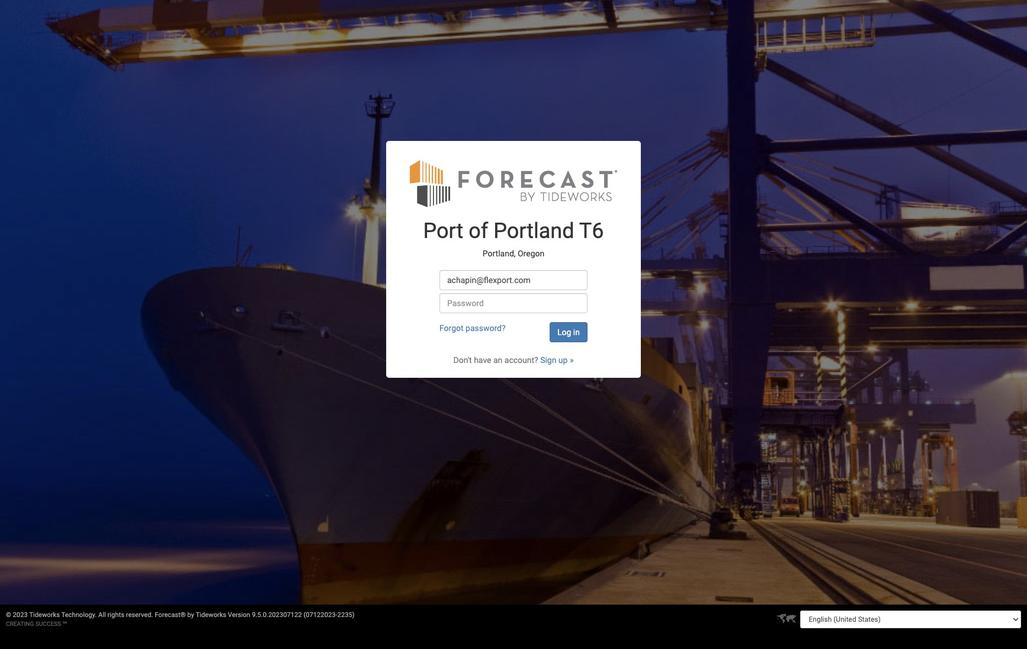 Task type: locate. For each thing, give the bounding box(es) containing it.
»
[[570, 356, 574, 365]]

0 horizontal spatial tideworks
[[29, 612, 60, 619]]

port of portland t6 portland, oregon
[[424, 219, 604, 258]]

version
[[228, 612, 250, 619]]

9.5.0.202307122
[[252, 612, 302, 619]]

Email or username text field
[[440, 271, 588, 291]]

forecast® by tideworks image
[[410, 159, 618, 208]]

password?
[[466, 324, 506, 333]]

in
[[574, 328, 580, 337]]

tideworks
[[29, 612, 60, 619], [196, 612, 226, 619]]

tideworks right by on the left of page
[[196, 612, 226, 619]]

portland,
[[483, 249, 516, 258]]

1 horizontal spatial tideworks
[[196, 612, 226, 619]]

t6
[[580, 219, 604, 244]]

don't have an account? sign up »
[[454, 356, 574, 365]]

all
[[98, 612, 106, 619]]

creating
[[6, 621, 34, 628]]

oregon
[[518, 249, 545, 258]]

forgot
[[440, 324, 464, 333]]

forgot password? link
[[440, 324, 506, 333]]

an
[[494, 356, 503, 365]]

2 tideworks from the left
[[196, 612, 226, 619]]

have
[[474, 356, 492, 365]]

℠
[[63, 621, 67, 628]]

technology.
[[61, 612, 97, 619]]

by
[[187, 612, 194, 619]]

tideworks up the success
[[29, 612, 60, 619]]

account?
[[505, 356, 539, 365]]

port
[[424, 219, 464, 244]]

2235)
[[338, 612, 355, 619]]



Task type: vqa. For each thing, say whether or not it's contained in the screenshot.
Oregon on the right
yes



Task type: describe. For each thing, give the bounding box(es) containing it.
© 2023 tideworks technology. all rights reserved. forecast® by tideworks version 9.5.0.202307122 (07122023-2235) creating success ℠
[[6, 612, 355, 628]]

reserved.
[[126, 612, 153, 619]]

rights
[[108, 612, 124, 619]]

log
[[558, 328, 572, 337]]

don't
[[454, 356, 472, 365]]

up
[[559, 356, 568, 365]]

portland
[[494, 219, 575, 244]]

©
[[6, 612, 11, 619]]

forecast®
[[155, 612, 186, 619]]

sign up » link
[[541, 356, 574, 365]]

sign
[[541, 356, 557, 365]]

log in button
[[550, 323, 588, 343]]

1 tideworks from the left
[[29, 612, 60, 619]]

of
[[469, 219, 489, 244]]

(07122023-
[[304, 612, 338, 619]]

success
[[35, 621, 61, 628]]

forgot password? log in
[[440, 324, 580, 337]]

2023
[[13, 612, 28, 619]]

Password password field
[[440, 294, 588, 314]]



